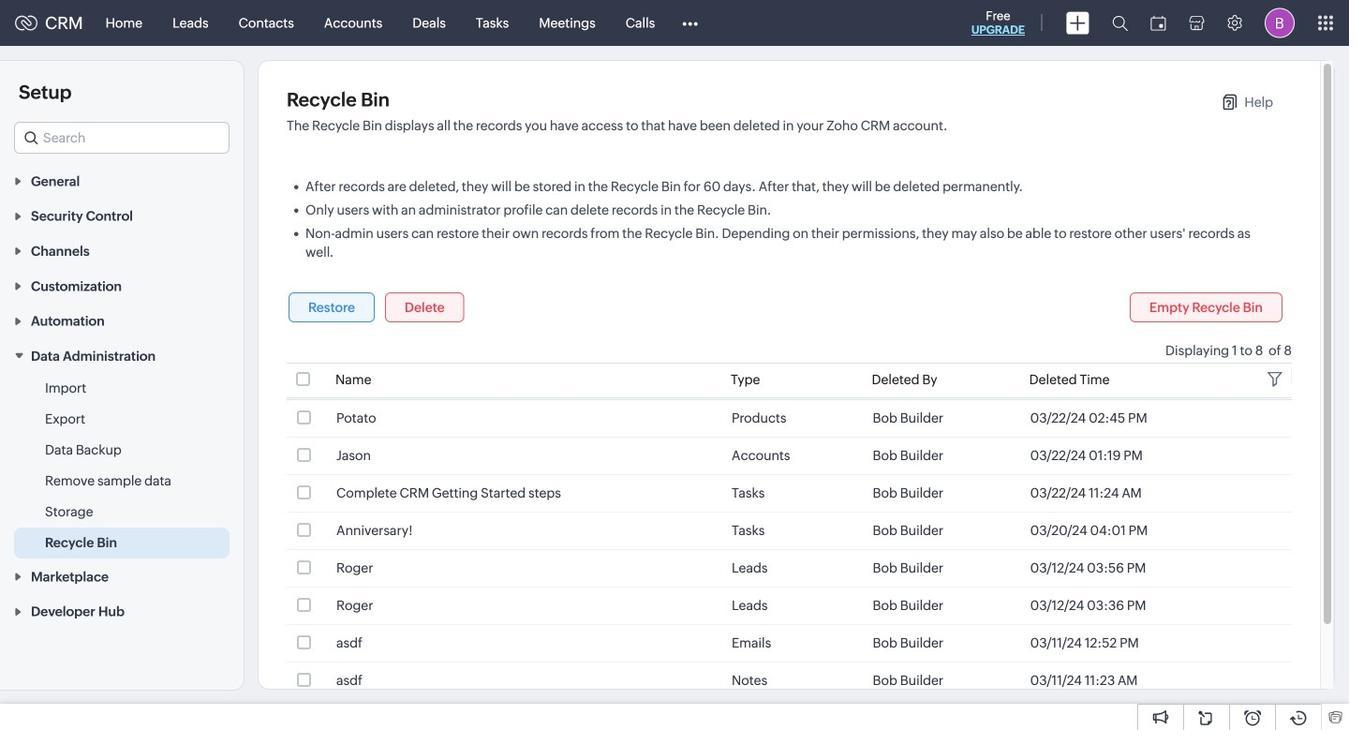 Task type: describe. For each thing, give the bounding box(es) containing it.
calendar image
[[1151, 15, 1167, 30]]

search element
[[1101, 0, 1140, 46]]

logo image
[[15, 15, 37, 30]]

Search text field
[[15, 123, 229, 153]]

Other Modules field
[[670, 8, 711, 38]]



Task type: vqa. For each thing, say whether or not it's contained in the screenshot.
Company Details link to the top
no



Task type: locate. For each thing, give the bounding box(es) containing it.
create menu element
[[1055, 0, 1101, 45]]

None field
[[14, 122, 230, 154]]

create menu image
[[1067, 12, 1090, 34]]

search image
[[1113, 15, 1129, 31]]

profile element
[[1254, 0, 1307, 45]]

None button
[[289, 292, 375, 322], [385, 292, 465, 322], [1130, 292, 1283, 322], [289, 292, 375, 322], [385, 292, 465, 322], [1130, 292, 1283, 322]]

region
[[0, 373, 244, 559]]

profile image
[[1265, 8, 1295, 38]]



